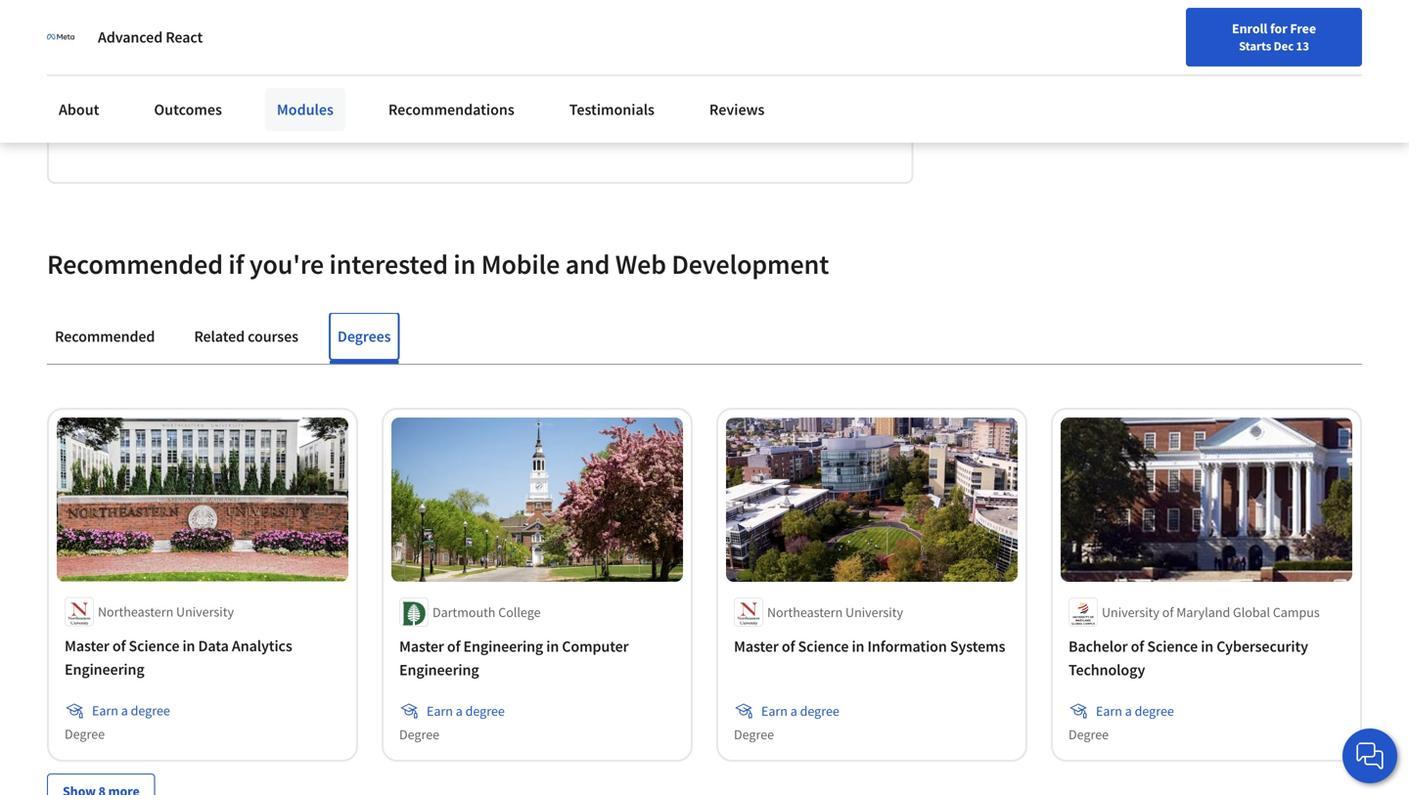 Task type: describe. For each thing, give the bounding box(es) containing it.
master of engineering in computer engineering link
[[399, 635, 676, 682]]

coursera image
[[23, 16, 148, 47]]

earn for master of engineering in computer engineering
[[427, 703, 453, 720]]

science for data
[[129, 637, 180, 657]]

in for master of engineering in computer engineering
[[547, 637, 559, 657]]

master for master of science in data analytics engineering
[[65, 637, 109, 657]]

master of science in information systems link
[[734, 635, 1010, 659]]

total 60 minutes
[[234, 80, 343, 99]]

data
[[198, 637, 229, 657]]

computer
[[562, 637, 629, 657]]

dartmouth college
[[433, 604, 541, 622]]

master of science in information systems
[[734, 637, 1006, 657]]

college
[[499, 604, 541, 622]]

reviews link
[[698, 88, 777, 131]]

of for bachelor of science in cybersecurity technology
[[1131, 637, 1145, 657]]

starts
[[1240, 38, 1272, 54]]

of for master of engineering in computer engineering
[[447, 637, 461, 657]]

northeastern for information
[[768, 604, 843, 622]]

3 university from the left
[[1102, 604, 1160, 622]]

degree for computer
[[466, 703, 505, 720]]

show notifications image
[[1182, 24, 1206, 48]]

bachelor
[[1069, 637, 1128, 657]]

in for master of science in data analytics engineering
[[183, 637, 195, 657]]

related
[[194, 327, 245, 347]]

advanced
[[98, 27, 163, 47]]

information
[[868, 637, 947, 657]]

recommended if you're interested in mobile and web development
[[47, 247, 829, 282]]

reviews
[[710, 100, 765, 119]]

university of maryland global campus
[[1102, 604, 1321, 622]]

0 vertical spatial minutes
[[289, 80, 343, 99]]

recommended for recommended if you're interested in mobile and web development
[[47, 247, 223, 282]]

master of engineering in computer engineering
[[399, 637, 629, 680]]

campus
[[1274, 604, 1321, 622]]

earn a degree for master of science in data analytics engineering
[[92, 703, 170, 720]]

degree for cybersecurity
[[1135, 703, 1175, 720]]

earn a degree for master of engineering in computer engineering
[[427, 703, 505, 720]]

learning
[[152, 25, 205, 44]]

outcomes link
[[142, 88, 234, 131]]

university for data
[[176, 604, 234, 622]]

systems
[[951, 637, 1006, 657]]

reflect on learning
[[83, 25, 205, 44]]

northeastern university for information
[[768, 604, 904, 622]]

a for bachelor of science in cybersecurity technology
[[1126, 703, 1133, 720]]

dec
[[1274, 38, 1294, 54]]

related courses
[[194, 327, 299, 347]]

master of science in data analytics engineering
[[65, 637, 292, 680]]

degree for information
[[800, 703, 840, 720]]

science for cybersecurity
[[1148, 637, 1199, 657]]

recommendations
[[389, 100, 515, 119]]

technology
[[1069, 661, 1146, 680]]

university for information
[[846, 604, 904, 622]]

earn a degree for master of science in information systems
[[762, 703, 840, 720]]

you're
[[250, 247, 324, 282]]

courses
[[248, 327, 299, 347]]

of for university of maryland global campus
[[1163, 604, 1174, 622]]

and
[[566, 247, 610, 282]]

northeastern for data
[[98, 604, 174, 622]]

modules
[[277, 100, 334, 119]]

cybersecurity
[[1217, 637, 1309, 657]]

about link
[[47, 88, 111, 131]]

development
[[672, 247, 829, 282]]

engineering inside master of science in data analytics engineering
[[65, 661, 145, 680]]

chat with us image
[[1355, 741, 1386, 772]]

master for master of engineering in computer engineering
[[399, 637, 444, 657]]

meta image
[[47, 23, 74, 51]]

recommendation tabs tab list
[[47, 314, 1363, 364]]

earn for bachelor of science in cybersecurity technology
[[1097, 703, 1123, 720]]



Task type: locate. For each thing, give the bounding box(es) containing it.
3 master from the left
[[734, 637, 779, 657]]

in left mobile
[[454, 247, 476, 282]]

3 science from the left
[[1148, 637, 1199, 657]]

0 horizontal spatial master
[[65, 637, 109, 657]]

degree down master of engineering in computer engineering
[[466, 703, 505, 720]]

northeastern
[[98, 604, 174, 622], [768, 604, 843, 622]]

recommended button
[[47, 314, 163, 361]]

0 horizontal spatial university
[[176, 604, 234, 622]]

minutes
[[289, 80, 343, 99], [258, 119, 311, 138]]

a
[[121, 703, 128, 720], [456, 703, 463, 720], [791, 703, 798, 720], [1126, 703, 1133, 720]]

degree for master of science in data analytics engineering
[[65, 726, 105, 744]]

degree down technology
[[1135, 703, 1175, 720]]

60 down total
[[239, 119, 255, 138]]

0 horizontal spatial science
[[129, 637, 180, 657]]

engineering
[[464, 637, 544, 657], [65, 661, 145, 680], [399, 661, 479, 680]]

earn a degree down master of science in information systems
[[762, 703, 840, 720]]

a for master of science in information systems
[[791, 703, 798, 720]]

free
[[1291, 20, 1317, 37]]

2 master from the left
[[399, 637, 444, 657]]

2 horizontal spatial master
[[734, 637, 779, 657]]

2 northeastern university from the left
[[768, 604, 904, 622]]

60
[[270, 80, 286, 99], [239, 119, 255, 138]]

3 earn from the left
[[762, 703, 788, 720]]

2 earn from the left
[[427, 703, 453, 720]]

4 earn a degree from the left
[[1097, 703, 1175, 720]]

1 horizontal spatial master
[[399, 637, 444, 657]]

3 earn a degree from the left
[[762, 703, 840, 720]]

northeastern university
[[98, 604, 234, 622], [768, 604, 904, 622]]

4 a from the left
[[1126, 703, 1133, 720]]

degree for bachelor of science in cybersecurity technology
[[1069, 726, 1109, 744]]

1 earn from the left
[[92, 703, 118, 720]]

earn a degree
[[92, 703, 170, 720], [427, 703, 505, 720], [762, 703, 840, 720], [1097, 703, 1175, 720]]

1 master from the left
[[65, 637, 109, 657]]

if
[[229, 247, 244, 282]]

degree for master of science in information systems
[[734, 726, 775, 744]]

1 degree from the left
[[65, 726, 105, 744]]

earn a degree down master of science in data analytics engineering
[[92, 703, 170, 720]]

0 horizontal spatial northeastern university
[[98, 604, 234, 622]]

minutes up modules
[[289, 80, 343, 99]]

menu item
[[1036, 20, 1162, 83]]

about
[[59, 100, 99, 119]]

enroll for free starts dec 13
[[1233, 20, 1317, 54]]

dartmouth
[[433, 604, 496, 622]]

science down maryland
[[1148, 637, 1199, 657]]

in for bachelor of science in cybersecurity technology
[[1202, 637, 1214, 657]]

testimonials
[[570, 100, 655, 119]]

2 degree from the left
[[466, 703, 505, 720]]

testimonials link
[[558, 88, 667, 131]]

degree down master of science in information systems
[[800, 703, 840, 720]]

1 degree from the left
[[131, 703, 170, 720]]

a for master of engineering in computer engineering
[[456, 703, 463, 720]]

collection element
[[35, 365, 1375, 796]]

earn for master of science in data analytics engineering
[[92, 703, 118, 720]]

2 science from the left
[[798, 637, 849, 657]]

science inside bachelor of science in cybersecurity technology
[[1148, 637, 1199, 657]]

2 earn a degree from the left
[[427, 703, 505, 720]]

of
[[1163, 604, 1174, 622], [112, 637, 126, 657], [447, 637, 461, 657], [782, 637, 795, 657], [1131, 637, 1145, 657]]

1 northeastern from the left
[[98, 604, 174, 622]]

bachelor of science in cybersecurity technology link
[[1069, 635, 1345, 682]]

university up data
[[176, 604, 234, 622]]

0 horizontal spatial 60
[[239, 119, 255, 138]]

in left "information"
[[852, 637, 865, 657]]

60 right total
[[270, 80, 286, 99]]

2 a from the left
[[456, 703, 463, 720]]

1 university from the left
[[176, 604, 234, 622]]

3 degree from the left
[[734, 726, 775, 744]]

in
[[454, 247, 476, 282], [183, 637, 195, 657], [547, 637, 559, 657], [852, 637, 865, 657], [1202, 637, 1214, 657]]

maryland
[[1177, 604, 1231, 622]]

modules link
[[265, 88, 345, 131]]

1 horizontal spatial university
[[846, 604, 904, 622]]

northeastern up master of science in information systems
[[768, 604, 843, 622]]

degrees
[[338, 327, 391, 347]]

2 northeastern from the left
[[768, 604, 843, 622]]

science left "information"
[[798, 637, 849, 657]]

1 vertical spatial 60
[[239, 119, 255, 138]]

in left data
[[183, 637, 195, 657]]

reflect
[[83, 25, 128, 44]]

2 degree from the left
[[399, 726, 440, 744]]

of inside master of engineering in computer engineering
[[447, 637, 461, 657]]

1 horizontal spatial northeastern university
[[768, 604, 904, 622]]

outcomes
[[154, 100, 222, 119]]

a for master of science in data analytics engineering
[[121, 703, 128, 720]]

3 a from the left
[[791, 703, 798, 720]]

recommended inside 'button'
[[55, 327, 155, 347]]

global
[[1234, 604, 1271, 622]]

1 vertical spatial minutes
[[258, 119, 311, 138]]

in inside master of science in data analytics engineering
[[183, 637, 195, 657]]

0 vertical spatial recommended
[[47, 247, 223, 282]]

of for master of science in data analytics engineering
[[112, 637, 126, 657]]

1 horizontal spatial 60
[[270, 80, 286, 99]]

degree for master of engineering in computer engineering
[[399, 726, 440, 744]]

science for information
[[798, 637, 849, 657]]

2 horizontal spatial science
[[1148, 637, 1199, 657]]

0 vertical spatial 60
[[270, 80, 286, 99]]

university
[[176, 604, 234, 622], [846, 604, 904, 622], [1102, 604, 1160, 622]]

4 earn from the left
[[1097, 703, 1123, 720]]

earn a degree down master of engineering in computer engineering
[[427, 703, 505, 720]]

master inside master of engineering in computer engineering
[[399, 637, 444, 657]]

2 horizontal spatial university
[[1102, 604, 1160, 622]]

earn
[[92, 703, 118, 720], [427, 703, 453, 720], [762, 703, 788, 720], [1097, 703, 1123, 720]]

related courses button
[[186, 314, 306, 361]]

earn a degree down technology
[[1097, 703, 1175, 720]]

60 minutes
[[239, 119, 311, 138]]

total
[[234, 80, 267, 99]]

degree
[[65, 726, 105, 744], [399, 726, 440, 744], [734, 726, 775, 744], [1069, 726, 1109, 744]]

1 science from the left
[[129, 637, 180, 657]]

13
[[1297, 38, 1310, 54]]

master of science in data analytics engineering link
[[65, 635, 341, 682]]

master
[[65, 637, 109, 657], [399, 637, 444, 657], [734, 637, 779, 657]]

northeastern up master of science in data analytics engineering
[[98, 604, 174, 622]]

earn a degree for bachelor of science in cybersecurity technology
[[1097, 703, 1175, 720]]

1 earn a degree from the left
[[92, 703, 170, 720]]

in down university of maryland global campus
[[1202, 637, 1214, 657]]

web
[[616, 247, 667, 282]]

advanced react
[[98, 27, 203, 47]]

interested
[[329, 247, 448, 282]]

science
[[129, 637, 180, 657], [798, 637, 849, 657], [1148, 637, 1199, 657]]

0 horizontal spatial northeastern
[[98, 604, 174, 622]]

mobile
[[481, 247, 560, 282]]

recommended for recommended
[[55, 327, 155, 347]]

of inside master of science in data analytics engineering
[[112, 637, 126, 657]]

in for master of science in information systems
[[852, 637, 865, 657]]

on
[[131, 25, 149, 44]]

master for master of science in information systems
[[734, 637, 779, 657]]

4 degree from the left
[[1135, 703, 1175, 720]]

1 horizontal spatial northeastern
[[768, 604, 843, 622]]

science inside master of science in information systems link
[[798, 637, 849, 657]]

of inside bachelor of science in cybersecurity technology
[[1131, 637, 1145, 657]]

1 northeastern university from the left
[[98, 604, 234, 622]]

degree
[[131, 703, 170, 720], [466, 703, 505, 720], [800, 703, 840, 720], [1135, 703, 1175, 720]]

analytics
[[232, 637, 292, 657]]

science left data
[[129, 637, 180, 657]]

minutes down total 60 minutes
[[258, 119, 311, 138]]

university up bachelor
[[1102, 604, 1160, 622]]

1 a from the left
[[121, 703, 128, 720]]

recommended
[[47, 247, 223, 282], [55, 327, 155, 347]]

hide info about module content region
[[83, 0, 878, 156]]

earn for master of science in information systems
[[762, 703, 788, 720]]

master inside master of science in data analytics engineering
[[65, 637, 109, 657]]

1 vertical spatial recommended
[[55, 327, 155, 347]]

northeastern university up master of science in information systems
[[768, 604, 904, 622]]

degree down master of science in data analytics engineering
[[131, 703, 170, 720]]

in inside master of engineering in computer engineering
[[547, 637, 559, 657]]

bachelor of science in cybersecurity technology
[[1069, 637, 1309, 680]]

northeastern university for data
[[98, 604, 234, 622]]

4 degree from the left
[[1069, 726, 1109, 744]]

3 degree from the left
[[800, 703, 840, 720]]

of for master of science in information systems
[[782, 637, 795, 657]]

in left 'computer'
[[547, 637, 559, 657]]

degrees button
[[330, 314, 399, 361]]

degree for data
[[131, 703, 170, 720]]

in inside bachelor of science in cybersecurity technology
[[1202, 637, 1214, 657]]

for
[[1271, 20, 1288, 37]]

enroll
[[1233, 20, 1268, 37]]

1 horizontal spatial science
[[798, 637, 849, 657]]

recommendations link
[[377, 88, 527, 131]]

2 university from the left
[[846, 604, 904, 622]]

react
[[166, 27, 203, 47]]

science inside master of science in data analytics engineering
[[129, 637, 180, 657]]

university up master of science in information systems link
[[846, 604, 904, 622]]

northeastern university up master of science in data analytics engineering
[[98, 604, 234, 622]]



Task type: vqa. For each thing, say whether or not it's contained in the screenshot.
Professional
no



